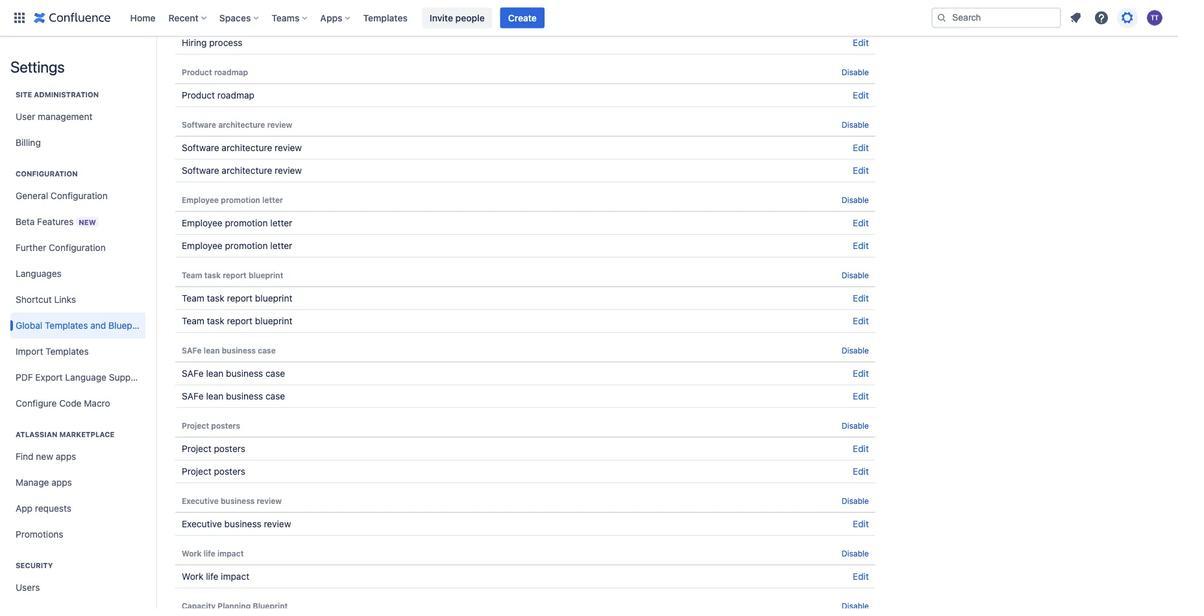 Task type: describe. For each thing, give the bounding box(es) containing it.
product for edit
[[182, 90, 215, 101]]

executive business review for disable
[[182, 497, 282, 506]]

0 vertical spatial apps
[[56, 452, 76, 462]]

home link
[[126, 7, 159, 28]]

2 vertical spatial report
[[227, 316, 253, 327]]

work for edit
[[182, 572, 204, 582]]

disable for safe lean business case
[[842, 346, 869, 355]]

1 project from the top
[[182, 421, 209, 430]]

2 hiring process from the top
[[182, 37, 242, 48]]

work life impact for edit
[[182, 572, 250, 582]]

2 software from the top
[[182, 143, 219, 153]]

1 employee from the top
[[182, 195, 219, 205]]

global templates and blueprints link
[[10, 313, 151, 339]]

edit for 13th edit link from the top of the page
[[853, 519, 869, 530]]

9 edit link from the top
[[853, 368, 869, 379]]

app
[[16, 504, 33, 514]]

posters for 3rd edit link from the bottom
[[214, 467, 245, 477]]

edit for 11th edit link from the top of the page
[[853, 444, 869, 455]]

user management
[[16, 111, 92, 122]]

edit for 5th edit link
[[853, 218, 869, 229]]

site
[[16, 91, 32, 99]]

safe lean business case for safe lean business case's disable link
[[182, 346, 276, 355]]

task for 8th edit link from the top of the page
[[207, 316, 224, 327]]

life for disable
[[204, 549, 215, 558]]

edit for 3rd edit link from the bottom
[[853, 467, 869, 477]]

3 edit link from the top
[[853, 143, 869, 153]]

macro
[[84, 398, 110, 409]]

templates for import templates
[[46, 346, 89, 357]]

edit for 1st edit link from the bottom of the page
[[853, 572, 869, 582]]

management
[[38, 111, 92, 122]]

disable for executive business review
[[842, 497, 869, 506]]

marketplace
[[59, 431, 115, 439]]

1 vertical spatial blueprint
[[255, 293, 292, 304]]

life for edit
[[206, 572, 218, 582]]

banner containing home
[[0, 0, 1178, 36]]

global templates and blueprints
[[16, 320, 151, 331]]

0 vertical spatial report
[[223, 271, 247, 280]]

blueprints
[[108, 320, 151, 331]]

manage apps
[[16, 478, 72, 488]]

product for disable
[[182, 68, 212, 77]]

recent
[[169, 12, 199, 23]]

0 vertical spatial case
[[258, 346, 276, 355]]

case for 9th edit link
[[266, 368, 285, 379]]

billing link
[[10, 130, 145, 156]]

languages
[[16, 268, 62, 279]]

roadmap for edit
[[217, 90, 255, 101]]

invite people button
[[422, 7, 493, 28]]

general configuration link
[[10, 183, 145, 209]]

teams
[[272, 12, 300, 23]]

shortcut links
[[16, 294, 76, 305]]

general configuration
[[16, 191, 108, 201]]

disable for work life impact
[[842, 549, 869, 558]]

further configuration link
[[10, 235, 145, 261]]

help icon image
[[1094, 10, 1110, 26]]

languages link
[[10, 261, 145, 287]]

and
[[90, 320, 106, 331]]

0 vertical spatial architecture
[[218, 120, 265, 129]]

safe for 9th edit link
[[182, 368, 204, 379]]

shortcut
[[16, 294, 52, 305]]

business for 9th edit link
[[226, 368, 263, 379]]

global
[[16, 320, 42, 331]]

letter for 5th edit link
[[270, 218, 292, 229]]

pdf export language support
[[16, 372, 143, 383]]

atlassian marketplace
[[16, 431, 115, 439]]

invite people
[[430, 12, 485, 23]]

disable link for safe lean business case
[[842, 346, 869, 355]]

executive business review for edit
[[182, 519, 291, 530]]

user management link
[[10, 104, 145, 130]]

links
[[54, 294, 76, 305]]

2 hiring from the top
[[182, 37, 207, 48]]

1 software from the top
[[182, 120, 216, 129]]

project for 11th edit link from the top of the page
[[182, 444, 212, 455]]

0 vertical spatial letter
[[262, 195, 283, 205]]

spaces
[[219, 12, 251, 23]]

configure code macro link
[[10, 391, 145, 417]]

employee promotion letter for 5th edit link
[[182, 218, 292, 229]]

import templates
[[16, 346, 89, 357]]

edit for 7th edit link from the top
[[853, 293, 869, 304]]

architecture for 4th edit link from the top
[[222, 165, 272, 176]]

promotions
[[16, 530, 63, 540]]

edit for second edit link from the top
[[853, 90, 869, 101]]

roadmap for disable
[[214, 68, 248, 77]]

product roadmap for disable
[[182, 68, 248, 77]]

disable for team task report blueprint
[[842, 271, 869, 280]]

work for disable
[[182, 549, 202, 558]]

search image
[[937, 13, 947, 23]]

export
[[35, 372, 63, 383]]

settings
[[10, 58, 65, 76]]

support
[[109, 372, 143, 383]]

2 edit link from the top
[[853, 90, 869, 101]]

lean for 9th edit link
[[206, 368, 224, 379]]

app requests
[[16, 504, 71, 514]]

0 vertical spatial promotion
[[221, 195, 260, 205]]

administration
[[34, 91, 99, 99]]

2 vertical spatial blueprint
[[255, 316, 292, 327]]

templates for global templates and blueprints
[[45, 320, 88, 331]]

templates link
[[359, 7, 412, 28]]

pdf
[[16, 372, 33, 383]]

review for 4th edit link from the top
[[275, 165, 302, 176]]

1 team from the top
[[182, 271, 202, 280]]

configuration for general
[[51, 191, 108, 201]]

spaces button
[[215, 7, 264, 28]]

find
[[16, 452, 34, 462]]

6 edit link from the top
[[853, 241, 869, 251]]

8 edit link from the top
[[853, 316, 869, 327]]

letter for sixth edit link
[[270, 241, 292, 251]]

find new apps
[[16, 452, 76, 462]]

lean for 5th edit link from the bottom
[[206, 391, 224, 402]]

create
[[508, 12, 537, 23]]

0 vertical spatial process
[[207, 15, 237, 24]]

create link
[[500, 7, 545, 28]]

home
[[130, 12, 156, 23]]

disable link for product roadmap
[[842, 68, 869, 77]]

settings icon image
[[1120, 10, 1136, 26]]

1 vertical spatial report
[[227, 293, 253, 304]]

configure
[[16, 398, 57, 409]]

0 vertical spatial blueprint
[[249, 271, 283, 280]]

edit for 4th edit link from the top
[[853, 165, 869, 176]]



Task type: locate. For each thing, give the bounding box(es) containing it.
1 software architecture review from the top
[[182, 120, 292, 129]]

manage apps link
[[10, 470, 145, 496]]

1 vertical spatial project
[[182, 444, 212, 455]]

beta features new
[[16, 216, 96, 227]]

business for safe lean business case's disable link
[[222, 346, 256, 355]]

edit
[[853, 37, 869, 48], [853, 90, 869, 101], [853, 143, 869, 153], [853, 165, 869, 176], [853, 218, 869, 229], [853, 241, 869, 251], [853, 293, 869, 304], [853, 316, 869, 327], [853, 368, 869, 379], [853, 391, 869, 402], [853, 444, 869, 455], [853, 467, 869, 477], [853, 519, 869, 530], [853, 572, 869, 582]]

atlassian marketplace group
[[10, 417, 145, 552]]

2 vertical spatial letter
[[270, 241, 292, 251]]

apps
[[320, 12, 343, 23]]

software architecture review for 3rd edit link from the top of the page
[[182, 143, 302, 153]]

executive for disable
[[182, 497, 219, 506]]

templates up pdf export language support link
[[46, 346, 89, 357]]

0 vertical spatial roadmap
[[214, 68, 248, 77]]

1 vertical spatial executive business review
[[182, 519, 291, 530]]

3 edit from the top
[[853, 143, 869, 153]]

find new apps link
[[10, 444, 145, 470]]

edit for 1st edit link from the top
[[853, 37, 869, 48]]

global element
[[8, 0, 929, 36]]

2 vertical spatial configuration
[[49, 243, 106, 253]]

1 executive business review from the top
[[182, 497, 282, 506]]

1 vertical spatial software
[[182, 143, 219, 153]]

3 team task report blueprint from the top
[[182, 316, 292, 327]]

your profile and preferences image
[[1147, 10, 1163, 26]]

new
[[36, 452, 53, 462]]

2 vertical spatial case
[[266, 391, 285, 402]]

new
[[79, 218, 96, 227]]

7 edit from the top
[[853, 293, 869, 304]]

1 vertical spatial project posters
[[182, 444, 245, 455]]

0 vertical spatial task
[[204, 271, 221, 280]]

app requests link
[[10, 496, 145, 522]]

0 vertical spatial software architecture review
[[182, 120, 292, 129]]

2 product roadmap from the top
[[182, 90, 255, 101]]

1 vertical spatial safe
[[182, 368, 204, 379]]

1 work from the top
[[182, 549, 202, 558]]

2 vertical spatial employee
[[182, 241, 223, 251]]

user
[[16, 111, 35, 122]]

configuration
[[16, 170, 78, 178], [51, 191, 108, 201], [49, 243, 106, 253]]

impact for disable
[[218, 549, 244, 558]]

1 vertical spatial architecture
[[222, 143, 272, 153]]

promotions link
[[10, 522, 145, 548]]

1 edit link from the top
[[853, 37, 869, 48]]

project posters for 11th edit link from the top of the page
[[182, 444, 245, 455]]

manage
[[16, 478, 49, 488]]

3 disable from the top
[[842, 195, 869, 205]]

people
[[456, 12, 485, 23]]

1 vertical spatial employee promotion letter
[[182, 218, 292, 229]]

work
[[182, 549, 202, 558], [182, 572, 204, 582]]

import
[[16, 346, 43, 357]]

employee promotion letter for disable link for employee promotion letter
[[182, 195, 283, 205]]

2 employee from the top
[[182, 218, 223, 229]]

report
[[223, 271, 247, 280], [227, 293, 253, 304], [227, 316, 253, 327]]

1 vertical spatial posters
[[214, 444, 245, 455]]

2 vertical spatial employee promotion letter
[[182, 241, 292, 251]]

project for 3rd edit link from the bottom
[[182, 467, 212, 477]]

apps up requests
[[51, 478, 72, 488]]

posters for 11th edit link from the top of the page
[[214, 444, 245, 455]]

business for 5th edit link from the bottom
[[226, 391, 263, 402]]

work life impact
[[182, 549, 244, 558], [182, 572, 250, 582]]

5 edit link from the top
[[853, 218, 869, 229]]

1 safe from the top
[[182, 346, 202, 355]]

disable
[[842, 68, 869, 77], [842, 120, 869, 129], [842, 195, 869, 205], [842, 271, 869, 280], [842, 346, 869, 355], [842, 421, 869, 430], [842, 497, 869, 506], [842, 549, 869, 558]]

hiring process
[[182, 15, 237, 24], [182, 37, 242, 48]]

impact for edit
[[221, 572, 250, 582]]

4 disable link from the top
[[842, 271, 869, 280]]

posters
[[211, 421, 240, 430], [214, 444, 245, 455], [214, 467, 245, 477]]

1 vertical spatial roadmap
[[217, 90, 255, 101]]

7 edit link from the top
[[853, 293, 869, 304]]

billing
[[16, 137, 41, 148]]

disable link for software architecture review
[[842, 120, 869, 129]]

2 executive business review from the top
[[182, 519, 291, 530]]

review for 3rd edit link from the top of the page
[[275, 143, 302, 153]]

12 edit from the top
[[853, 467, 869, 477]]

templates down links
[[45, 320, 88, 331]]

executive business review
[[182, 497, 282, 506], [182, 519, 291, 530]]

project
[[182, 421, 209, 430], [182, 444, 212, 455], [182, 467, 212, 477]]

pdf export language support link
[[10, 365, 145, 391]]

disable for product roadmap
[[842, 68, 869, 77]]

4 edit link from the top
[[853, 165, 869, 176]]

0 vertical spatial team
[[182, 271, 202, 280]]

3 employee from the top
[[182, 241, 223, 251]]

posters for project posters's disable link
[[211, 421, 240, 430]]

employee promotion letter for sixth edit link
[[182, 241, 292, 251]]

further
[[16, 243, 46, 253]]

2 product from the top
[[182, 90, 215, 101]]

templates inside "link"
[[46, 346, 89, 357]]

0 vertical spatial templates
[[363, 12, 408, 23]]

0 vertical spatial employee promotion letter
[[182, 195, 283, 205]]

1 product from the top
[[182, 68, 212, 77]]

business
[[222, 346, 256, 355], [226, 368, 263, 379], [226, 391, 263, 402], [221, 497, 255, 506], [224, 519, 261, 530]]

5 disable from the top
[[842, 346, 869, 355]]

2 vertical spatial project
[[182, 467, 212, 477]]

3 project posters from the top
[[182, 467, 245, 477]]

templates right apps popup button
[[363, 12, 408, 23]]

0 vertical spatial work
[[182, 549, 202, 558]]

disable link
[[842, 68, 869, 77], [842, 120, 869, 129], [842, 195, 869, 205], [842, 271, 869, 280], [842, 346, 869, 355], [842, 421, 869, 430], [842, 497, 869, 506], [842, 549, 869, 558]]

beta
[[16, 216, 35, 227]]

software
[[182, 120, 216, 129], [182, 143, 219, 153], [182, 165, 219, 176]]

11 edit from the top
[[853, 444, 869, 455]]

0 vertical spatial employee
[[182, 195, 219, 205]]

1 vertical spatial process
[[209, 37, 242, 48]]

2 software architecture review from the top
[[182, 143, 302, 153]]

5 edit from the top
[[853, 218, 869, 229]]

task for 7th edit link from the top
[[207, 293, 224, 304]]

2 vertical spatial task
[[207, 316, 224, 327]]

2 vertical spatial safe lean business case
[[182, 391, 285, 402]]

2 executive from the top
[[182, 519, 222, 530]]

0 vertical spatial lean
[[204, 346, 220, 355]]

0 vertical spatial work life impact
[[182, 549, 244, 558]]

2 team from the top
[[182, 293, 204, 304]]

0 vertical spatial impact
[[218, 549, 244, 558]]

blueprint
[[249, 271, 283, 280], [255, 293, 292, 304], [255, 316, 292, 327]]

8 disable from the top
[[842, 549, 869, 558]]

apps
[[56, 452, 76, 462], [51, 478, 72, 488]]

lean
[[204, 346, 220, 355], [206, 368, 224, 379], [206, 391, 224, 402]]

apps button
[[316, 7, 356, 28]]

3 safe lean business case from the top
[[182, 391, 285, 402]]

software architecture review for 4th edit link from the top
[[182, 165, 302, 176]]

safe
[[182, 346, 202, 355], [182, 368, 204, 379], [182, 391, 204, 402]]

process right recent
[[207, 15, 237, 24]]

1 vertical spatial letter
[[270, 218, 292, 229]]

2 employee promotion letter from the top
[[182, 218, 292, 229]]

safe lean business case for 9th edit link
[[182, 368, 285, 379]]

1 edit from the top
[[853, 37, 869, 48]]

11 edit link from the top
[[853, 444, 869, 455]]

confluence image
[[34, 10, 111, 26], [34, 10, 111, 26]]

team task report blueprint
[[182, 271, 283, 280], [182, 293, 292, 304], [182, 316, 292, 327]]

0 vertical spatial software
[[182, 120, 216, 129]]

Search field
[[932, 7, 1062, 28]]

disable link for employee promotion letter
[[842, 195, 869, 205]]

0 vertical spatial team task report blueprint
[[182, 271, 283, 280]]

product roadmap
[[182, 68, 248, 77], [182, 90, 255, 101]]

hiring left spaces
[[182, 15, 205, 24]]

employee
[[182, 195, 219, 205], [182, 218, 223, 229], [182, 241, 223, 251]]

1 disable from the top
[[842, 68, 869, 77]]

1 vertical spatial executive
[[182, 519, 222, 530]]

5 disable link from the top
[[842, 346, 869, 355]]

3 safe from the top
[[182, 391, 204, 402]]

language
[[65, 372, 106, 383]]

safe lean business case for 5th edit link from the bottom
[[182, 391, 285, 402]]

configuration up new
[[51, 191, 108, 201]]

1 vertical spatial life
[[206, 572, 218, 582]]

0 vertical spatial posters
[[211, 421, 240, 430]]

2 vertical spatial project posters
[[182, 467, 245, 477]]

1 vertical spatial team task report blueprint
[[182, 293, 292, 304]]

hiring
[[182, 15, 205, 24], [182, 37, 207, 48]]

0 vertical spatial product roadmap
[[182, 68, 248, 77]]

collapse sidebar image
[[142, 43, 170, 69]]

2 vertical spatial posters
[[214, 467, 245, 477]]

8 disable link from the top
[[842, 549, 869, 558]]

project posters for 3rd edit link from the bottom
[[182, 467, 245, 477]]

project posters
[[182, 421, 240, 430], [182, 444, 245, 455], [182, 467, 245, 477]]

1 vertical spatial apps
[[51, 478, 72, 488]]

users link
[[10, 575, 145, 601]]

team
[[182, 271, 202, 280], [182, 293, 204, 304], [182, 316, 204, 327]]

12 edit link from the top
[[853, 467, 869, 477]]

2 disable link from the top
[[842, 120, 869, 129]]

9 edit from the top
[[853, 368, 869, 379]]

site administration group
[[10, 77, 145, 160]]

apps right new on the left bottom
[[56, 452, 76, 462]]

0 vertical spatial configuration
[[16, 170, 78, 178]]

1 executive from the top
[[182, 497, 219, 506]]

0 vertical spatial product
[[182, 68, 212, 77]]

teams button
[[268, 7, 313, 28]]

13 edit link from the top
[[853, 519, 869, 530]]

security group
[[10, 548, 145, 610]]

2 safe lean business case from the top
[[182, 368, 285, 379]]

safe for 5th edit link from the bottom
[[182, 391, 204, 402]]

1 employee promotion letter from the top
[[182, 195, 283, 205]]

0 vertical spatial project posters
[[182, 421, 240, 430]]

1 vertical spatial templates
[[45, 320, 88, 331]]

recent button
[[165, 7, 212, 28]]

life
[[204, 549, 215, 558], [206, 572, 218, 582]]

0 vertical spatial safe lean business case
[[182, 346, 276, 355]]

configuration up general at the top left of page
[[16, 170, 78, 178]]

2 project from the top
[[182, 444, 212, 455]]

software architecture review
[[182, 120, 292, 129], [182, 143, 302, 153], [182, 165, 302, 176]]

promotion
[[221, 195, 260, 205], [225, 218, 268, 229], [225, 241, 268, 251]]

site administration
[[16, 91, 99, 99]]

employee promotion letter
[[182, 195, 283, 205], [182, 218, 292, 229], [182, 241, 292, 251]]

invite
[[430, 12, 453, 23]]

10 edit from the top
[[853, 391, 869, 402]]

1 vertical spatial hiring process
[[182, 37, 242, 48]]

shortcut links link
[[10, 287, 145, 313]]

13 edit from the top
[[853, 519, 869, 530]]

2 vertical spatial team
[[182, 316, 204, 327]]

2 edit from the top
[[853, 90, 869, 101]]

0 vertical spatial project
[[182, 421, 209, 430]]

2 vertical spatial safe
[[182, 391, 204, 402]]

2 work from the top
[[182, 572, 204, 582]]

disable for project posters
[[842, 421, 869, 430]]

2 vertical spatial team task report blueprint
[[182, 316, 292, 327]]

1 project posters from the top
[[182, 421, 240, 430]]

2 project posters from the top
[[182, 444, 245, 455]]

14 edit from the top
[[853, 572, 869, 582]]

edit for 5th edit link from the bottom
[[853, 391, 869, 402]]

1 vertical spatial impact
[[221, 572, 250, 582]]

3 disable link from the top
[[842, 195, 869, 205]]

requests
[[35, 504, 71, 514]]

1 product roadmap from the top
[[182, 68, 248, 77]]

roadmap
[[214, 68, 248, 77], [217, 90, 255, 101]]

features
[[37, 216, 74, 227]]

product roadmap for edit
[[182, 90, 255, 101]]

0 vertical spatial executive
[[182, 497, 219, 506]]

1 vertical spatial work life impact
[[182, 572, 250, 582]]

7 disable from the top
[[842, 497, 869, 506]]

employee for 5th edit link
[[182, 218, 223, 229]]

disable for software architecture review
[[842, 120, 869, 129]]

appswitcher icon image
[[12, 10, 27, 26]]

1 vertical spatial task
[[207, 293, 224, 304]]

disable link for team task report blueprint
[[842, 271, 869, 280]]

6 disable from the top
[[842, 421, 869, 430]]

safe lean business case
[[182, 346, 276, 355], [182, 368, 285, 379], [182, 391, 285, 402]]

configuration up languages link
[[49, 243, 106, 253]]

hiring down recent dropdown button
[[182, 37, 207, 48]]

1 disable link from the top
[[842, 68, 869, 77]]

1 vertical spatial lean
[[206, 368, 224, 379]]

review
[[267, 120, 292, 129], [275, 143, 302, 153], [275, 165, 302, 176], [257, 497, 282, 506], [264, 519, 291, 530]]

1 vertical spatial employee
[[182, 218, 223, 229]]

10 edit link from the top
[[853, 391, 869, 402]]

1 vertical spatial hiring
[[182, 37, 207, 48]]

1 hiring process from the top
[[182, 15, 237, 24]]

3 employee promotion letter from the top
[[182, 241, 292, 251]]

1 vertical spatial case
[[266, 368, 285, 379]]

2 team task report blueprint from the top
[[182, 293, 292, 304]]

configure code macro
[[16, 398, 110, 409]]

disable link for executive business review
[[842, 497, 869, 506]]

import templates link
[[10, 339, 145, 365]]

2 vertical spatial architecture
[[222, 165, 272, 176]]

0 vertical spatial life
[[204, 549, 215, 558]]

3 team from the top
[[182, 316, 204, 327]]

edit link
[[853, 37, 869, 48], [853, 90, 869, 101], [853, 143, 869, 153], [853, 165, 869, 176], [853, 218, 869, 229], [853, 241, 869, 251], [853, 293, 869, 304], [853, 316, 869, 327], [853, 368, 869, 379], [853, 391, 869, 402], [853, 444, 869, 455], [853, 467, 869, 477], [853, 519, 869, 530], [853, 572, 869, 582]]

2 work life impact from the top
[[182, 572, 250, 582]]

notification icon image
[[1068, 10, 1084, 26]]

2 vertical spatial promotion
[[225, 241, 268, 251]]

security
[[16, 562, 53, 570]]

work life impact for disable
[[182, 549, 244, 558]]

review for 13th edit link from the top of the page
[[264, 519, 291, 530]]

edit for 9th edit link
[[853, 368, 869, 379]]

4 disable from the top
[[842, 271, 869, 280]]

1 vertical spatial team
[[182, 293, 204, 304]]

6 edit from the top
[[853, 241, 869, 251]]

2 vertical spatial templates
[[46, 346, 89, 357]]

edit for sixth edit link
[[853, 241, 869, 251]]

edit for 8th edit link from the top of the page
[[853, 316, 869, 327]]

2 vertical spatial software
[[182, 165, 219, 176]]

edit for 3rd edit link from the top of the page
[[853, 143, 869, 153]]

2 vertical spatial lean
[[206, 391, 224, 402]]

1 hiring from the top
[[182, 15, 205, 24]]

banner
[[0, 0, 1178, 36]]

users
[[16, 583, 40, 593]]

1 vertical spatial product roadmap
[[182, 90, 255, 101]]

1 safe lean business case from the top
[[182, 346, 276, 355]]

3 software from the top
[[182, 165, 219, 176]]

templates inside global element
[[363, 12, 408, 23]]

further configuration
[[16, 243, 106, 253]]

1 vertical spatial product
[[182, 90, 215, 101]]

1 team task report blueprint from the top
[[182, 271, 283, 280]]

3 project from the top
[[182, 467, 212, 477]]

disable for employee promotion letter
[[842, 195, 869, 205]]

general
[[16, 191, 48, 201]]

0 vertical spatial safe
[[182, 346, 202, 355]]

configuration group
[[10, 156, 151, 421]]

2 disable from the top
[[842, 120, 869, 129]]

architecture for 3rd edit link from the top of the page
[[222, 143, 272, 153]]

4 edit from the top
[[853, 165, 869, 176]]

executive for edit
[[182, 519, 222, 530]]

1 vertical spatial safe lean business case
[[182, 368, 285, 379]]

1 vertical spatial configuration
[[51, 191, 108, 201]]

employee for sixth edit link
[[182, 241, 223, 251]]

0 vertical spatial executive business review
[[182, 497, 282, 506]]

case for 5th edit link from the bottom
[[266, 391, 285, 402]]

atlassian
[[16, 431, 57, 439]]

process down spaces
[[209, 37, 242, 48]]

0 vertical spatial hiring process
[[182, 15, 237, 24]]

0 vertical spatial hiring
[[182, 15, 205, 24]]

disable link for project posters
[[842, 421, 869, 430]]

1 vertical spatial promotion
[[225, 218, 268, 229]]

1 vertical spatial software architecture review
[[182, 143, 302, 153]]

disable link for work life impact
[[842, 549, 869, 558]]

6 disable link from the top
[[842, 421, 869, 430]]

7 disable link from the top
[[842, 497, 869, 506]]

1 vertical spatial work
[[182, 572, 204, 582]]

architecture
[[218, 120, 265, 129], [222, 143, 272, 153], [222, 165, 272, 176]]

2 safe from the top
[[182, 368, 204, 379]]

configuration for further
[[49, 243, 106, 253]]

1 work life impact from the top
[[182, 549, 244, 558]]

letter
[[262, 195, 283, 205], [270, 218, 292, 229], [270, 241, 292, 251]]

code
[[59, 398, 82, 409]]

14 edit link from the top
[[853, 572, 869, 582]]

3 software architecture review from the top
[[182, 165, 302, 176]]

2 vertical spatial software architecture review
[[182, 165, 302, 176]]

8 edit from the top
[[853, 316, 869, 327]]



Task type: vqa. For each thing, say whether or not it's contained in the screenshot.


